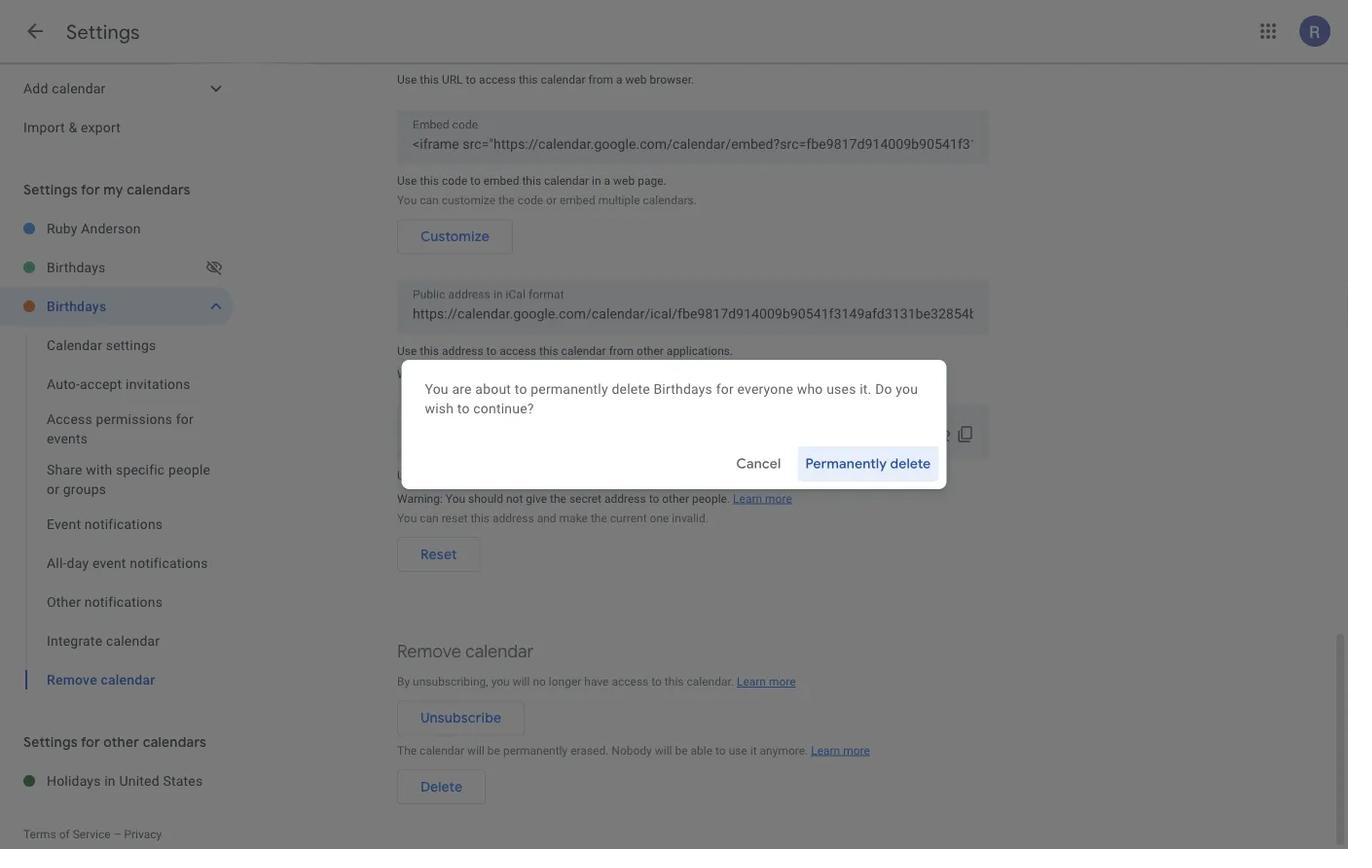 Task type: locate. For each thing, give the bounding box(es) containing it.
settings right go back image in the left of the page
[[66, 19, 140, 44]]

birthdays link down anderson
[[47, 248, 202, 287]]

the
[[498, 194, 515, 207], [550, 492, 566, 506], [591, 512, 607, 525]]

–
[[114, 828, 121, 842]]

from inside use this address to access this calendar from other applications without making it public. warning: you should not give the secret address to other people. learn more
[[609, 469, 634, 482]]

0 vertical spatial public.
[[689, 367, 723, 381]]

birthdays tree item down anderson
[[0, 248, 234, 287]]

0 horizontal spatial delete
[[612, 381, 650, 397]]

1 horizontal spatial public.
[[825, 469, 860, 482]]

no
[[533, 676, 546, 689]]

1 vertical spatial a
[[604, 174, 610, 188]]

permanently
[[531, 381, 608, 397], [503, 744, 568, 758]]

1 horizontal spatial embed
[[560, 194, 595, 207]]

notifications for event notifications
[[85, 516, 163, 532]]

learn right anymore.
[[811, 744, 840, 758]]

address up should
[[442, 469, 483, 482]]

from inside use this address to access this calendar from other applications. warning: the address won't work unless this calendar is public.
[[609, 344, 634, 358]]

1 horizontal spatial you
[[896, 381, 918, 397]]

permissions
[[96, 411, 172, 427]]

privacy
[[124, 828, 162, 842]]

code
[[442, 174, 467, 188], [518, 194, 543, 207]]

0 vertical spatial web
[[625, 73, 647, 87]]

to up continue?
[[515, 381, 527, 397]]

0 vertical spatial embed
[[484, 174, 519, 188]]

0 vertical spatial permanently
[[531, 381, 608, 397]]

access
[[47, 411, 92, 427]]

a for from
[[616, 73, 623, 87]]

1 vertical spatial warning:
[[397, 492, 443, 506]]

1 use from the top
[[397, 73, 417, 87]]

current
[[610, 512, 647, 525]]

do
[[875, 381, 892, 397]]

service
[[73, 828, 111, 842]]

a left the browser.
[[616, 73, 623, 87]]

embed left multiple
[[560, 194, 595, 207]]

from
[[588, 73, 613, 87], [609, 344, 634, 358], [609, 469, 634, 482]]

you up reset
[[446, 492, 465, 506]]

learn
[[733, 492, 762, 506], [737, 676, 766, 689], [811, 744, 840, 758]]

0 vertical spatial it
[[816, 469, 823, 482]]

more
[[765, 492, 792, 506], [769, 676, 796, 689], [843, 744, 870, 758]]

invalid.
[[672, 512, 709, 525]]

from left the browser.
[[588, 73, 613, 87]]

delete inside button
[[890, 456, 931, 473]]

1 vertical spatial embed
[[560, 194, 595, 207]]

be down unsubscribe
[[488, 744, 500, 758]]

address left won't
[[468, 367, 510, 381]]

1 vertical spatial can
[[420, 512, 439, 525]]

will right nobody
[[655, 744, 672, 758]]

or inside share with specific people or groups
[[47, 481, 60, 497]]

1 horizontal spatial the
[[550, 492, 566, 506]]

0 horizontal spatial public.
[[689, 367, 723, 381]]

0 horizontal spatial be
[[488, 744, 500, 758]]

other left applications.
[[637, 344, 664, 358]]

you are about to permanently delete birthdays for everyone who uses it. do you wish to continue?
[[425, 381, 918, 417]]

settings for settings for my calendars
[[23, 181, 78, 199]]

or down use this code to embed this calendar in a web page.
[[546, 194, 557, 207]]

0 vertical spatial calendars
[[127, 181, 190, 199]]

permanently inside 'you are about to permanently delete birthdays for everyone who uses it. do you wish to continue?'
[[531, 381, 608, 397]]

1 horizontal spatial or
[[546, 194, 557, 207]]

the
[[445, 367, 465, 381], [397, 744, 417, 758]]

delete right permanently
[[890, 456, 931, 473]]

birthdays for first birthdays link from the top of the settings for my calendars "tree"
[[47, 259, 106, 275]]

states
[[163, 773, 203, 789]]

0 vertical spatial more
[[765, 492, 792, 506]]

make
[[559, 512, 588, 525]]

code up the customize
[[442, 174, 467, 188]]

access for use this url to access this calendar from a web browser.
[[479, 73, 516, 87]]

can for customize
[[420, 194, 439, 207]]

more up anymore.
[[769, 676, 796, 689]]

1 vertical spatial learn more link
[[737, 676, 796, 689]]

1 vertical spatial calendars
[[143, 734, 206, 752]]

notifications right event
[[130, 555, 208, 571]]

warning: inside use this address to access this calendar from other applications without making it public. warning: you should not give the secret address to other people. learn more
[[397, 492, 443, 506]]

customize
[[421, 228, 489, 246]]

to up should
[[486, 469, 497, 482]]

public. inside use this address to access this calendar from other applications. warning: the address won't work unless this calendar is public.
[[689, 367, 723, 381]]

you left no
[[491, 676, 510, 689]]

settings up 'holidays'
[[23, 734, 78, 752]]

embed up the customize
[[484, 174, 519, 188]]

tree item
[[0, 661, 234, 700]]

use inside use this address to access this calendar from other applications. warning: the address won't work unless this calendar is public.
[[397, 344, 417, 358]]

settings for settings
[[66, 19, 140, 44]]

for left 'everyone'
[[716, 381, 734, 397]]

warning: up reset
[[397, 492, 443, 506]]

1 vertical spatial you
[[491, 676, 510, 689]]

to up one
[[649, 492, 659, 506]]

access up won't
[[500, 344, 536, 358]]

not
[[506, 492, 523, 506]]

from for web
[[588, 73, 613, 87]]

can for reset
[[420, 512, 439, 525]]

you can customize the code or embed multiple calendars.
[[397, 194, 697, 207]]

0 vertical spatial learn
[[733, 492, 762, 506]]

1 horizontal spatial be
[[675, 744, 688, 758]]

settings for settings for other calendars
[[23, 734, 78, 752]]

0 vertical spatial a
[[616, 73, 623, 87]]

access right have
[[612, 676, 649, 689]]

birthdays up calendar
[[47, 298, 106, 314]]

you up wish
[[425, 381, 449, 397]]

access right the url at the top left
[[479, 73, 516, 87]]

2 birthdays link from the top
[[47, 287, 199, 326]]

1 horizontal spatial the
[[445, 367, 465, 381]]

to up about
[[486, 344, 497, 358]]

permanently
[[806, 456, 887, 473]]

can left the customize
[[420, 194, 439, 207]]

address up current
[[604, 492, 646, 506]]

calendars up states
[[143, 734, 206, 752]]

from up current
[[609, 469, 634, 482]]

1 vertical spatial permanently
[[503, 744, 568, 758]]

remove calendar
[[397, 641, 534, 663]]

permanently up continue?
[[531, 381, 608, 397]]

2 vertical spatial settings
[[23, 734, 78, 752]]

this up wish
[[420, 344, 439, 358]]

1 horizontal spatial code
[[518, 194, 543, 207]]

web left the browser.
[[625, 73, 647, 87]]

calendars.
[[643, 194, 697, 207]]

for inside 'you are about to permanently delete birthdays for everyone who uses it. do you wish to continue?'
[[716, 381, 734, 397]]

0 vertical spatial code
[[442, 174, 467, 188]]

you inside use this address to access this calendar from other applications without making it public. warning: you should not give the secret address to other people. learn more
[[446, 492, 465, 506]]

use inside use this address to access this calendar from other applications without making it public. warning: you should not give the secret address to other people. learn more
[[397, 469, 417, 482]]

permanently for delete
[[531, 381, 608, 397]]

in up multiple
[[592, 174, 601, 188]]

2 vertical spatial from
[[609, 469, 634, 482]]

more down the making
[[765, 492, 792, 506]]

0 vertical spatial settings
[[66, 19, 140, 44]]

None text field
[[413, 131, 973, 158], [413, 301, 973, 328], [413, 425, 973, 452], [413, 131, 973, 158], [413, 301, 973, 328], [413, 425, 973, 452]]

customize
[[442, 194, 496, 207]]

other inside use this address to access this calendar from other applications. warning: the address won't work unless this calendar is public.
[[637, 344, 664, 358]]

to down 'are'
[[457, 401, 470, 417]]

in
[[592, 174, 601, 188], [104, 773, 116, 789]]

more right anymore.
[[843, 744, 870, 758]]

event
[[92, 555, 126, 571]]

import
[[23, 119, 65, 135]]

reset
[[421, 546, 457, 564]]

it
[[816, 469, 823, 482], [750, 744, 757, 758]]

public. right the making
[[825, 469, 860, 482]]

1 birthdays tree item from the top
[[0, 248, 234, 287]]

address
[[442, 344, 483, 358], [468, 367, 510, 381], [442, 469, 483, 482], [604, 492, 646, 506], [493, 512, 534, 525]]

will
[[513, 676, 530, 689], [467, 744, 485, 758], [655, 744, 672, 758]]

access up not
[[500, 469, 536, 482]]

in left united
[[104, 773, 116, 789]]

calendars right my
[[127, 181, 190, 199]]

2 can from the top
[[420, 512, 439, 525]]

url
[[442, 73, 463, 87]]

1 vertical spatial code
[[518, 194, 543, 207]]

ruby anderson
[[47, 220, 141, 237]]

dialog
[[402, 360, 947, 490]]

use this address to access this calendar from other applications. warning: the address won't work unless this calendar is public.
[[397, 344, 733, 381]]

0 horizontal spatial you
[[491, 676, 510, 689]]

access inside use this address to access this calendar from other applications without making it public. warning: you should not give the secret address to other people. learn more
[[500, 469, 536, 482]]

access inside use this address to access this calendar from other applications. warning: the address won't work unless this calendar is public.
[[500, 344, 536, 358]]

0 vertical spatial you
[[896, 381, 918, 397]]

2 vertical spatial birthdays
[[654, 381, 713, 397]]

2 vertical spatial learn more link
[[811, 744, 870, 758]]

calendars
[[127, 181, 190, 199], [143, 734, 206, 752]]

multiple
[[598, 194, 640, 207]]

in inside tree item
[[104, 773, 116, 789]]

delete right unless
[[612, 381, 650, 397]]

to left use
[[715, 744, 726, 758]]

1 horizontal spatial in
[[592, 174, 601, 188]]

a up multiple
[[604, 174, 610, 188]]

learn more link for unsubscribe
[[737, 676, 796, 689]]

1 vertical spatial the
[[550, 492, 566, 506]]

1 vertical spatial delete
[[890, 456, 931, 473]]

1 vertical spatial it
[[750, 744, 757, 758]]

delete
[[612, 381, 650, 397], [890, 456, 931, 473]]

use this code to embed this calendar in a web page.
[[397, 174, 666, 188]]

will left no
[[513, 676, 530, 689]]

wish
[[425, 401, 454, 417]]

1 be from the left
[[488, 744, 500, 758]]

0 vertical spatial in
[[592, 174, 601, 188]]

reset button
[[397, 537, 480, 572]]

use for use this code to embed this calendar in a web page.
[[397, 174, 417, 188]]

0 horizontal spatial a
[[604, 174, 610, 188]]

ruby
[[47, 220, 77, 237]]

for left my
[[81, 181, 100, 199]]

birthdays link up settings
[[47, 287, 199, 326]]

0 vertical spatial birthdays
[[47, 259, 106, 275]]

dialog containing cancel
[[402, 360, 947, 490]]

all-
[[47, 555, 67, 571]]

learn inside use this address to access this calendar from other applications without making it public. warning: you should not give the secret address to other people. learn more
[[733, 492, 762, 506]]

you right 'do'
[[896, 381, 918, 397]]

this
[[420, 73, 439, 87], [519, 73, 538, 87], [420, 174, 439, 188], [522, 174, 541, 188], [420, 344, 439, 358], [539, 344, 558, 358], [607, 367, 627, 381], [420, 469, 439, 482], [539, 469, 558, 482], [471, 512, 490, 525], [665, 676, 684, 689]]

1 horizontal spatial it
[[816, 469, 823, 482]]

1 can from the top
[[420, 194, 439, 207]]

people.
[[692, 492, 730, 506]]

0 vertical spatial delete
[[612, 381, 650, 397]]

1 vertical spatial or
[[47, 481, 60, 497]]

settings for other calendars
[[23, 734, 206, 752]]

notifications down all-day event notifications
[[84, 594, 163, 610]]

you inside 'you are about to permanently delete birthdays for everyone who uses it. do you wish to continue?'
[[425, 381, 449, 397]]

you left reset
[[397, 512, 417, 525]]

1 vertical spatial from
[[609, 344, 634, 358]]

1 warning: from the top
[[397, 367, 443, 381]]

learn right calendar.
[[737, 676, 766, 689]]

address up 'are'
[[442, 344, 483, 358]]

birthdays tree item
[[0, 248, 234, 287], [0, 287, 234, 326]]

birthdays
[[47, 259, 106, 275], [47, 298, 106, 314], [654, 381, 713, 397]]

the down use this code to embed this calendar in a web page.
[[498, 194, 515, 207]]

birthdays down the ruby
[[47, 259, 106, 275]]

access for use this address to access this calendar from other applications without making it public. warning: you should not give the secret address to other people. learn more
[[500, 469, 536, 482]]

0 horizontal spatial the
[[498, 194, 515, 207]]

web up multiple
[[613, 174, 635, 188]]

0 horizontal spatial in
[[104, 773, 116, 789]]

by
[[397, 676, 410, 689]]

settings for my calendars tree
[[0, 209, 234, 700]]

other notifications
[[47, 594, 163, 610]]

0 horizontal spatial it
[[750, 744, 757, 758]]

unless
[[571, 367, 605, 381]]

other up "holidays in united states"
[[103, 734, 139, 752]]

from up 'you are about to permanently delete birthdays for everyone who uses it. do you wish to continue?'
[[609, 344, 634, 358]]

learn more link down without on the bottom right of page
[[733, 492, 792, 506]]

1 horizontal spatial a
[[616, 73, 623, 87]]

1 horizontal spatial delete
[[890, 456, 931, 473]]

learn more link right anymore.
[[811, 744, 870, 758]]

birthdays down applications.
[[654, 381, 713, 397]]

0 horizontal spatial embed
[[484, 174, 519, 188]]

the up delete button
[[397, 744, 417, 758]]

the up the you can reset this address and make the current one invalid.
[[550, 492, 566, 506]]

3 use from the top
[[397, 344, 417, 358]]

for down invitations
[[176, 411, 194, 427]]

1 vertical spatial in
[[104, 773, 116, 789]]

0 vertical spatial from
[[588, 73, 613, 87]]

0 horizontal spatial will
[[467, 744, 485, 758]]

it right the making
[[816, 469, 823, 482]]

give
[[526, 492, 547, 506]]

be left able
[[675, 744, 688, 758]]

specific
[[116, 462, 165, 478]]

holidays in united states tree item
[[0, 762, 234, 801]]

you left the customize
[[397, 194, 417, 207]]

accept
[[80, 376, 122, 392]]

0 vertical spatial warning:
[[397, 367, 443, 381]]

united
[[119, 773, 159, 789]]

1 vertical spatial birthdays
[[47, 298, 106, 314]]

embed
[[484, 174, 519, 188], [560, 194, 595, 207]]

warning: inside use this address to access this calendar from other applications. warning: the address won't work unless this calendar is public.
[[397, 367, 443, 381]]

will down unsubscribe button at the bottom left of the page
[[467, 744, 485, 758]]

public. down applications.
[[689, 367, 723, 381]]

0 vertical spatial the
[[445, 367, 465, 381]]

warning: up wish
[[397, 367, 443, 381]]

1 vertical spatial web
[[613, 174, 635, 188]]

from for applications
[[609, 469, 634, 482]]

birthdays tree item up settings
[[0, 287, 234, 326]]

0 vertical spatial can
[[420, 194, 439, 207]]

1 vertical spatial more
[[769, 676, 796, 689]]

2 horizontal spatial the
[[591, 512, 607, 525]]

group
[[0, 326, 234, 700]]

cancel button
[[728, 441, 790, 488]]

groups
[[63, 481, 106, 497]]

notifications up all-day event notifications
[[85, 516, 163, 532]]

0 vertical spatial the
[[498, 194, 515, 207]]

0 horizontal spatial or
[[47, 481, 60, 497]]

1 vertical spatial the
[[397, 744, 417, 758]]

access
[[479, 73, 516, 87], [500, 344, 536, 358], [500, 469, 536, 482], [612, 676, 649, 689]]

use this url to access this calendar from a web browser.
[[397, 73, 694, 87]]

it inside use this address to access this calendar from other applications without making it public. warning: you should not give the secret address to other people. learn more
[[816, 469, 823, 482]]

the up wish
[[445, 367, 465, 381]]

access for use this address to access this calendar from other applications. warning: the address won't work unless this calendar is public.
[[500, 344, 536, 358]]

learn down without on the bottom right of page
[[733, 492, 762, 506]]

2 vertical spatial notifications
[[84, 594, 163, 610]]

can left reset
[[420, 512, 439, 525]]

to
[[466, 73, 476, 87], [470, 174, 481, 188], [486, 344, 497, 358], [515, 381, 527, 397], [457, 401, 470, 417], [486, 469, 497, 482], [649, 492, 659, 506], [651, 676, 662, 689], [715, 744, 726, 758]]

code down use this code to embed this calendar in a web page.
[[518, 194, 543, 207]]

2 vertical spatial learn
[[811, 744, 840, 758]]

or down share
[[47, 481, 60, 497]]

be
[[488, 744, 500, 758], [675, 744, 688, 758]]

0 vertical spatial notifications
[[85, 516, 163, 532]]

learn more link right calendar.
[[737, 676, 796, 689]]

the down secret
[[591, 512, 607, 525]]

1 vertical spatial public.
[[825, 469, 860, 482]]

are
[[452, 381, 472, 397]]

ruby anderson tree item
[[0, 209, 234, 248]]

4 use from the top
[[397, 469, 417, 482]]

calendar
[[47, 337, 102, 353]]

public.
[[689, 367, 723, 381], [825, 469, 860, 482]]

settings up the ruby
[[23, 181, 78, 199]]

2 horizontal spatial will
[[655, 744, 672, 758]]

tree
[[0, 30, 234, 147]]

2 warning: from the top
[[397, 492, 443, 506]]

export
[[81, 119, 121, 135]]

public. inside use this address to access this calendar from other applications without making it public. warning: you should not give the secret address to other people. learn more
[[825, 469, 860, 482]]

go back image
[[23, 19, 47, 43]]

have
[[584, 676, 609, 689]]

terms of service link
[[23, 828, 111, 842]]

1 vertical spatial settings
[[23, 181, 78, 199]]

1 horizontal spatial will
[[513, 676, 530, 689]]

2 use from the top
[[397, 174, 417, 188]]

the inside use this address to access this calendar from other applications without making it public. warning: you should not give the secret address to other people. learn more
[[550, 492, 566, 506]]

0 vertical spatial or
[[546, 194, 557, 207]]

you for reset
[[397, 512, 417, 525]]

it right use
[[750, 744, 757, 758]]



Task type: vqa. For each thing, say whether or not it's contained in the screenshot.
YOU CAN RESET THIS ADDRESS AND MAKE THE CURRENT ONE INVALID. on the bottom of page
yes



Task type: describe. For each thing, give the bounding box(es) containing it.
use for use this url to access this calendar from a web browser.
[[397, 73, 417, 87]]

invitations
[[126, 376, 190, 392]]

secret
[[569, 492, 602, 506]]

1 vertical spatial notifications
[[130, 555, 208, 571]]

to inside use this address to access this calendar from other applications. warning: the address won't work unless this calendar is public.
[[486, 344, 497, 358]]

applications
[[667, 469, 730, 482]]

longer
[[549, 676, 582, 689]]

page.
[[638, 174, 666, 188]]

birthdays inside 'you are about to permanently delete birthdays for everyone who uses it. do you wish to continue?'
[[654, 381, 713, 397]]

integrate calendar
[[47, 633, 160, 649]]

this right unless
[[607, 367, 627, 381]]

my
[[103, 181, 123, 199]]

making
[[775, 469, 813, 482]]

permanently delete button
[[798, 441, 939, 488]]

this down should
[[471, 512, 490, 525]]

privacy link
[[124, 828, 162, 842]]

other up 'invalid.'
[[662, 492, 689, 506]]

you inside 'you are about to permanently delete birthdays for everyone who uses it. do you wish to continue?'
[[896, 381, 918, 397]]

integrate
[[47, 633, 102, 649]]

the inside use this address to access this calendar from other applications. warning: the address won't work unless this calendar is public.
[[445, 367, 465, 381]]

to right the url at the top left
[[466, 73, 476, 87]]

tree containing general
[[0, 30, 234, 147]]

share
[[47, 462, 82, 478]]

unsubscribe
[[421, 710, 501, 728]]

this up give on the left bottom of the page
[[539, 469, 558, 482]]

group containing calendar settings
[[0, 326, 234, 700]]

people
[[168, 462, 210, 478]]

anymore.
[[760, 744, 808, 758]]

1 vertical spatial learn
[[737, 676, 766, 689]]

permanently delete
[[806, 456, 931, 473]]

this up 'work' in the left top of the page
[[539, 344, 558, 358]]

1 birthdays link from the top
[[47, 248, 202, 287]]

use for use this address to access this calendar from other applications without making it public. warning: you should not give the secret address to other people. learn more
[[397, 469, 417, 482]]

calendar inside "group"
[[106, 633, 160, 649]]

delete button
[[397, 770, 486, 805]]

from for applications.
[[609, 344, 634, 358]]

0 vertical spatial learn more link
[[733, 492, 792, 506]]

you for about
[[425, 381, 449, 397]]

for inside the access permissions for events
[[176, 411, 194, 427]]

the calendar will be permanently erased. nobody will be able to use it anymore. learn more
[[397, 744, 870, 758]]

notifications for other notifications
[[84, 594, 163, 610]]

calendar.
[[687, 676, 734, 689]]

address down not
[[493, 512, 534, 525]]

able
[[691, 744, 713, 758]]

this left calendar.
[[665, 676, 684, 689]]

a for in
[[604, 174, 610, 188]]

0 horizontal spatial the
[[397, 744, 417, 758]]

2 vertical spatial the
[[591, 512, 607, 525]]

0 horizontal spatial code
[[442, 174, 467, 188]]

one
[[650, 512, 669, 525]]

terms
[[23, 828, 56, 842]]

who
[[797, 381, 823, 397]]

holidays in united states
[[47, 773, 203, 789]]

web for page.
[[613, 174, 635, 188]]

remove
[[397, 641, 461, 663]]

it for anymore.
[[750, 744, 757, 758]]

other up one
[[637, 469, 664, 482]]

events
[[47, 431, 88, 447]]

work
[[542, 367, 568, 381]]

learn more link for delete
[[811, 744, 870, 758]]

day
[[67, 555, 89, 571]]

uses
[[827, 381, 856, 397]]

access permissions for events
[[47, 411, 194, 447]]

&
[[69, 119, 77, 135]]

terms of service – privacy
[[23, 828, 162, 842]]

with
[[86, 462, 112, 478]]

it for public.
[[816, 469, 823, 482]]

holidays
[[47, 773, 101, 789]]

for up 'holidays'
[[81, 734, 100, 752]]

event notifications
[[47, 516, 163, 532]]

this left the url at the top left
[[420, 73, 439, 87]]

reset
[[442, 512, 468, 525]]

use for use this address to access this calendar from other applications. warning: the address won't work unless this calendar is public.
[[397, 344, 417, 358]]

settings for my calendars
[[23, 181, 190, 199]]

birthdays for 1st birthdays link from the bottom of the settings for my calendars "tree"
[[47, 298, 106, 314]]

is
[[677, 367, 686, 381]]

unsubscribing,
[[413, 676, 488, 689]]

calendars for settings for other calendars
[[143, 734, 206, 752]]

share with specific people or groups
[[47, 462, 210, 497]]

this right the url at the top left
[[519, 73, 538, 87]]

it.
[[860, 381, 872, 397]]

permanently for erased.
[[503, 744, 568, 758]]

other
[[47, 594, 81, 610]]

all-day event notifications
[[47, 555, 208, 571]]

by unsubscribing, you will no longer have access to this calendar. learn more
[[397, 676, 796, 689]]

this up you can customize the code or embed multiple calendars.
[[522, 174, 541, 188]]

more inside use this address to access this calendar from other applications without making it public. warning: you should not give the secret address to other people. learn more
[[765, 492, 792, 506]]

applications.
[[667, 344, 733, 358]]

everyone
[[737, 381, 793, 397]]

settings
[[106, 337, 156, 353]]

this up customize
[[420, 174, 439, 188]]

to left calendar.
[[651, 676, 662, 689]]

general
[[23, 41, 71, 57]]

auto-
[[47, 376, 80, 392]]

event
[[47, 516, 81, 532]]

calendar inside use this address to access this calendar from other applications without making it public. warning: you should not give the secret address to other people. learn more
[[561, 469, 606, 482]]

you for customize
[[397, 194, 417, 207]]

without
[[733, 469, 772, 482]]

about
[[475, 381, 511, 397]]

delete
[[421, 779, 463, 796]]

to up the customize
[[470, 174, 481, 188]]

you can reset this address and make the current one invalid.
[[397, 512, 709, 525]]

and
[[537, 512, 556, 525]]

calendars for settings for my calendars
[[127, 181, 190, 199]]

nobody
[[612, 744, 652, 758]]

2 be from the left
[[675, 744, 688, 758]]

2 vertical spatial more
[[843, 744, 870, 758]]

holidays in united states link
[[47, 762, 234, 801]]

this down wish
[[420, 469, 439, 482]]

delete inside 'you are about to permanently delete birthdays for everyone who uses it. do you wish to continue?'
[[612, 381, 650, 397]]

use this address to access this calendar from other applications without making it public. warning: you should not give the secret address to other people. learn more
[[397, 469, 860, 506]]

of
[[59, 828, 70, 842]]

2 birthdays tree item from the top
[[0, 287, 234, 326]]

import & export
[[23, 119, 121, 135]]

calendar settings
[[47, 337, 156, 353]]

settings heading
[[66, 19, 140, 44]]

browser.
[[650, 73, 694, 87]]

erased.
[[571, 744, 609, 758]]

anderson
[[81, 220, 141, 237]]

web for browser.
[[625, 73, 647, 87]]



